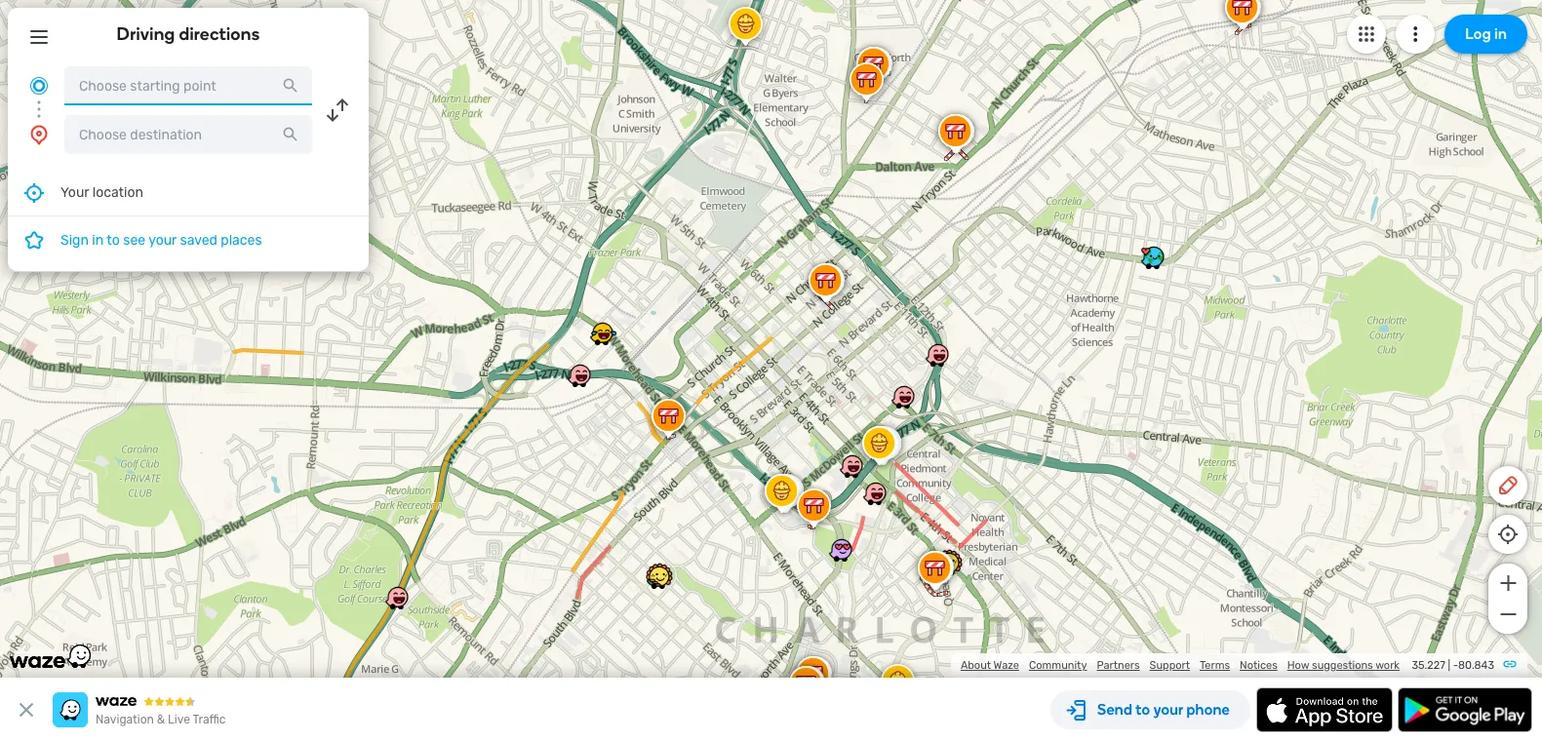 Task type: describe. For each thing, give the bounding box(es) containing it.
notices
[[1240, 660, 1278, 672]]

terms link
[[1200, 660, 1230, 672]]

x image
[[15, 699, 38, 722]]

Choose destination text field
[[64, 115, 312, 154]]

traffic
[[193, 713, 226, 727]]

driving
[[117, 23, 175, 45]]

how
[[1288, 660, 1310, 672]]

-
[[1453, 660, 1459, 672]]

35.227 | -80.843
[[1412, 660, 1495, 672]]

about
[[961, 660, 991, 672]]

suggestions
[[1312, 660, 1373, 672]]

community
[[1029, 660, 1087, 672]]

support
[[1150, 660, 1190, 672]]

directions
[[179, 23, 260, 45]]

|
[[1448, 660, 1451, 672]]

star image
[[22, 228, 46, 252]]

work
[[1376, 660, 1400, 672]]

community link
[[1029, 660, 1087, 672]]

zoom out image
[[1496, 603, 1521, 626]]

&
[[157, 713, 165, 727]]

driving directions
[[117, 23, 260, 45]]

navigation
[[96, 713, 154, 727]]

notices link
[[1240, 660, 1278, 672]]

navigation & live traffic
[[96, 713, 226, 727]]

link image
[[1503, 657, 1518, 672]]



Task type: vqa. For each thing, say whether or not it's contained in the screenshot.
pencil image
yes



Task type: locate. For each thing, give the bounding box(es) containing it.
live
[[168, 713, 190, 727]]

about waze community partners support terms notices how suggestions work
[[961, 660, 1400, 672]]

support link
[[1150, 660, 1190, 672]]

zoom in image
[[1496, 572, 1521, 595]]

list box
[[8, 170, 369, 271]]

partners link
[[1097, 660, 1140, 672]]

current location image
[[27, 74, 51, 98]]

pencil image
[[1497, 474, 1520, 498]]

terms
[[1200, 660, 1230, 672]]

waze
[[994, 660, 1020, 672]]

location image
[[27, 123, 51, 146]]

80.843
[[1459, 660, 1495, 672]]

recenter image
[[22, 181, 46, 204]]

Choose starting point text field
[[64, 66, 312, 105]]

how suggestions work link
[[1288, 660, 1400, 672]]

35.227
[[1412, 660, 1446, 672]]

about waze link
[[961, 660, 1020, 672]]

partners
[[1097, 660, 1140, 672]]



